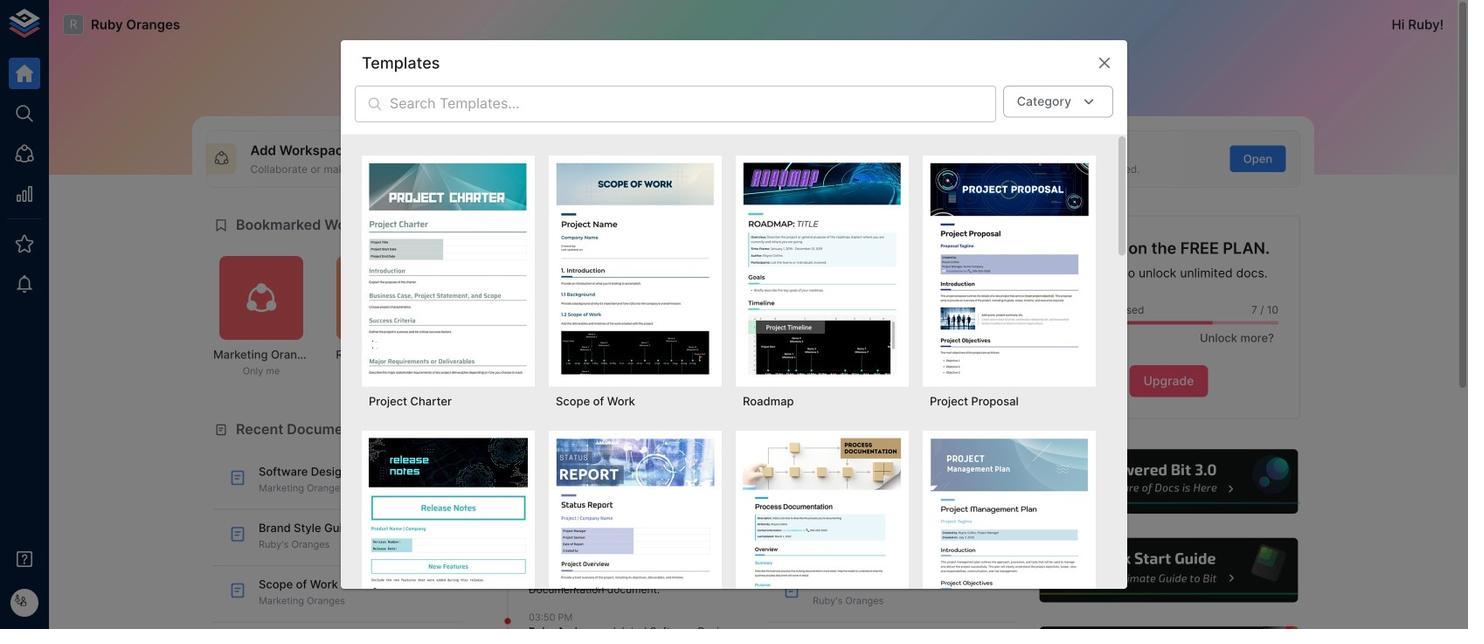Task type: vqa. For each thing, say whether or not it's contained in the screenshot.
the created
no



Task type: locate. For each thing, give the bounding box(es) containing it.
Search Templates... text field
[[390, 86, 996, 122]]

status report image
[[556, 438, 715, 629]]

0 vertical spatial help image
[[1038, 447, 1301, 517]]

1 help image from the top
[[1038, 447, 1301, 517]]

help image
[[1038, 447, 1301, 517], [1038, 536, 1301, 605], [1038, 624, 1301, 629]]

project charter image
[[369, 163, 528, 375]]

roadmap image
[[743, 163, 902, 375]]

project management plan image
[[930, 438, 1089, 629]]

1 vertical spatial help image
[[1038, 536, 1301, 605]]

2 vertical spatial help image
[[1038, 624, 1301, 629]]

dialog
[[341, 40, 1128, 629]]



Task type: describe. For each thing, give the bounding box(es) containing it.
scope of work image
[[556, 163, 715, 375]]

2 help image from the top
[[1038, 536, 1301, 605]]

release notes image
[[369, 438, 528, 629]]

process documentation image
[[743, 438, 902, 629]]

3 help image from the top
[[1038, 624, 1301, 629]]

project proposal image
[[930, 163, 1089, 375]]



